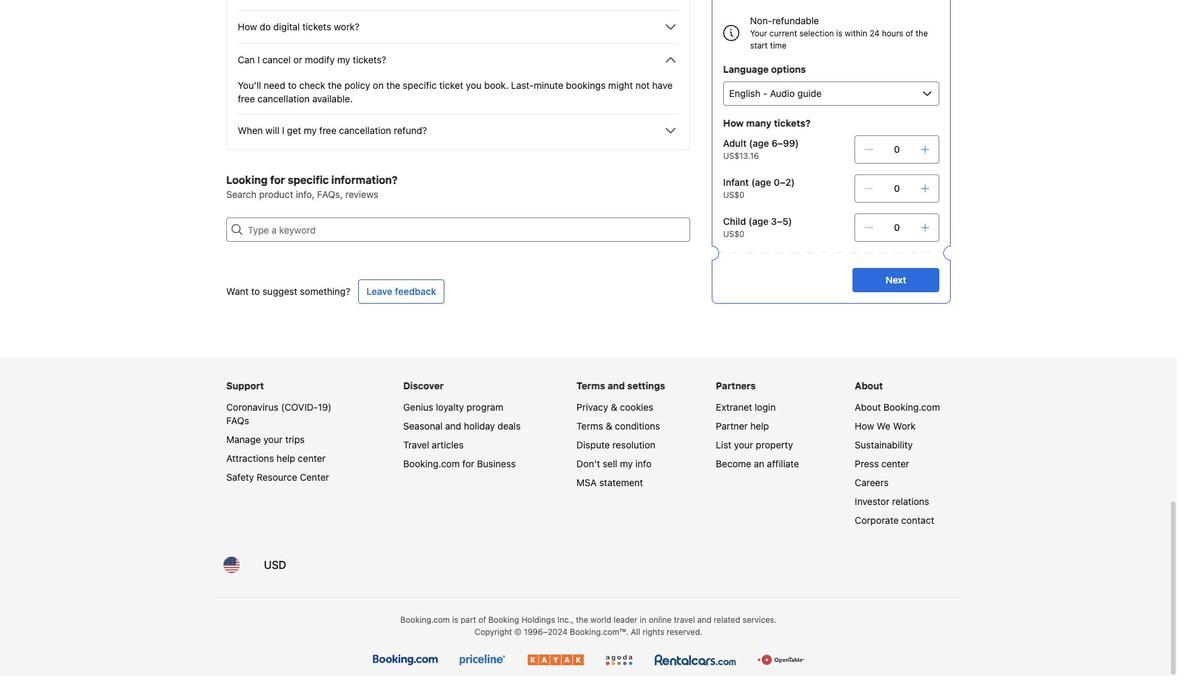 Task type: describe. For each thing, give the bounding box(es) containing it.
settings
[[628, 380, 666, 391]]

0–2)
[[774, 177, 795, 188]]

cookies
[[620, 402, 654, 413]]

travel articles link
[[403, 439, 464, 451]]

2 horizontal spatial my
[[620, 458, 633, 470]]

holiday
[[464, 420, 495, 432]]

hours
[[882, 28, 904, 38]]

us$0 for child (age 3–5)
[[724, 229, 745, 239]]

19)
[[318, 402, 332, 413]]

digital
[[273, 21, 300, 32]]

terms & conditions
[[577, 420, 661, 432]]

booking.com for business link
[[403, 458, 516, 470]]

coronavirus
[[226, 402, 279, 413]]

booking.com for business
[[403, 458, 460, 470]]

is inside the booking.com is part of booking holdings inc., the world leader in online travel and related services. copyright © 1996–2024 booking.com™. all rights reserved.
[[452, 615, 459, 625]]

usd
[[264, 559, 286, 571]]

work?
[[334, 21, 360, 32]]

(covid-
[[281, 402, 318, 413]]

cancellation inside when will i get my free cancellation refund? dropdown button
[[339, 125, 391, 136]]

3–5)
[[771, 216, 792, 227]]

extranet login link
[[716, 402, 776, 413]]

help for partner
[[751, 420, 769, 432]]

when will i get my free cancellation refund?
[[238, 125, 427, 136]]

careers
[[855, 477, 889, 488]]

msa statement link
[[577, 477, 644, 488]]

travel
[[674, 615, 695, 625]]

the inside the booking.com is part of booking holdings inc., the world leader in online travel and related services. copyright © 1996–2024 booking.com™. all rights reserved.
[[576, 615, 589, 625]]

get
[[287, 125, 301, 136]]

seasonal
[[403, 420, 443, 432]]

leader
[[614, 615, 638, 625]]

terms for terms and settings
[[577, 380, 606, 391]]

the right on on the left top of the page
[[386, 80, 400, 91]]

become
[[716, 458, 752, 470]]

for for booking.com
[[463, 458, 475, 470]]

investor
[[855, 496, 890, 507]]

privacy & cookies
[[577, 402, 654, 413]]

terms and settings
[[577, 380, 666, 391]]

faqs,
[[317, 189, 343, 200]]

0 horizontal spatial to
[[251, 286, 260, 297]]

refundable
[[773, 15, 819, 26]]

when
[[238, 125, 263, 136]]

center
[[300, 472, 329, 483]]

refund?
[[394, 125, 427, 136]]

booking.com™.
[[570, 627, 629, 637]]

sustainability
[[855, 439, 913, 451]]

might
[[609, 80, 633, 91]]

an
[[754, 458, 765, 470]]

world
[[591, 615, 612, 625]]

specific inside you'll need to check the policy on the specific ticket you book. last-minute bookings might not have free cancellation available.
[[403, 80, 437, 91]]

booking.com is part of booking holdings inc., the world leader in online travel and related services. copyright © 1996–2024 booking.com™. all rights reserved.
[[401, 615, 777, 637]]

how for how many tickets?
[[724, 117, 744, 129]]

your
[[751, 28, 768, 38]]

support
[[226, 380, 264, 391]]

information?
[[331, 174, 398, 186]]

i inside dropdown button
[[282, 125, 285, 136]]

info,
[[296, 189, 315, 200]]

search
[[226, 189, 257, 200]]

something?
[[300, 286, 351, 297]]

dispute
[[577, 439, 610, 451]]

(age for 3–5)
[[749, 216, 769, 227]]

attractions
[[226, 453, 274, 464]]

child
[[724, 216, 746, 227]]

check
[[299, 80, 325, 91]]

do
[[260, 21, 271, 32]]

manage your trips
[[226, 434, 305, 445]]

when will i get my free cancellation refund? button
[[238, 123, 679, 139]]

language options
[[724, 63, 806, 75]]

the up available.
[[328, 80, 342, 91]]

reviews
[[345, 189, 378, 200]]

manage your trips link
[[226, 434, 305, 445]]

affiliate
[[767, 458, 799, 470]]

last-
[[511, 80, 534, 91]]

us$13.16
[[724, 151, 759, 161]]

press center
[[855, 458, 910, 470]]

partners
[[716, 380, 756, 391]]

become an affiliate link
[[716, 458, 799, 470]]

resolution
[[613, 439, 656, 451]]

related
[[714, 615, 741, 625]]

help for attractions
[[277, 453, 295, 464]]

in
[[640, 615, 647, 625]]

1 horizontal spatial center
[[882, 458, 910, 470]]

safety resource center link
[[226, 472, 329, 483]]

book.
[[484, 80, 509, 91]]

is inside "non-refundable your current selection is within 24 hours of the start time"
[[837, 28, 843, 38]]

work
[[894, 420, 916, 432]]

have
[[653, 80, 673, 91]]

tickets? inside "dropdown button"
[[353, 54, 387, 65]]

become an affiliate
[[716, 458, 799, 470]]

login
[[755, 402, 776, 413]]

property
[[756, 439, 794, 451]]

want to suggest something?
[[226, 286, 351, 297]]

current
[[770, 28, 798, 38]]

don't
[[577, 458, 600, 470]]

loyalty
[[436, 402, 464, 413]]

and inside the booking.com is part of booking holdings inc., the world leader in online travel and related services. copyright © 1996–2024 booking.com™. all rights reserved.
[[698, 615, 712, 625]]

list your property link
[[716, 439, 794, 451]]

0 horizontal spatial center
[[298, 453, 326, 464]]

can i cancel or modify my tickets? button
[[238, 52, 679, 68]]

sustainability link
[[855, 439, 913, 451]]

services.
[[743, 615, 777, 625]]

my inside "dropdown button"
[[337, 54, 350, 65]]

terms for terms & conditions
[[577, 420, 604, 432]]

investor relations
[[855, 496, 930, 507]]

need
[[264, 80, 286, 91]]

sell
[[603, 458, 618, 470]]



Task type: locate. For each thing, give the bounding box(es) containing it.
0 horizontal spatial of
[[479, 615, 486, 625]]

rights
[[643, 627, 665, 637]]

program
[[467, 402, 504, 413]]

1 vertical spatial free
[[319, 125, 337, 136]]

us$0 for infant (age 0–2)
[[724, 190, 745, 200]]

0 vertical spatial tickets?
[[353, 54, 387, 65]]

0 vertical spatial to
[[288, 80, 297, 91]]

1 horizontal spatial specific
[[403, 80, 437, 91]]

1 vertical spatial (age
[[752, 177, 772, 188]]

agoda image
[[606, 655, 633, 666], [606, 655, 633, 666]]

bookings
[[566, 80, 606, 91]]

about up the about booking.com
[[855, 380, 883, 391]]

i right will
[[282, 125, 285, 136]]

of inside "non-refundable your current selection is within 24 hours of the start time"
[[906, 28, 914, 38]]

us$0 down infant
[[724, 190, 745, 200]]

0 for 0–2)
[[894, 183, 900, 194]]

attractions help center link
[[226, 453, 326, 464]]

and for settings
[[608, 380, 625, 391]]

corporate
[[855, 515, 899, 526]]

contact
[[902, 515, 935, 526]]

1 vertical spatial terms
[[577, 420, 604, 432]]

to
[[288, 80, 297, 91], [251, 286, 260, 297]]

us$0 inside infant (age 0–2) us$0
[[724, 190, 745, 200]]

for left business
[[463, 458, 475, 470]]

1 horizontal spatial how
[[724, 117, 744, 129]]

0 horizontal spatial tickets?
[[353, 54, 387, 65]]

my
[[337, 54, 350, 65], [304, 125, 317, 136], [620, 458, 633, 470]]

0 horizontal spatial how
[[238, 21, 257, 32]]

1 horizontal spatial cancellation
[[339, 125, 391, 136]]

1 about from the top
[[855, 380, 883, 391]]

within
[[845, 28, 868, 38]]

will
[[266, 125, 280, 136]]

booking.com down travel articles link
[[403, 458, 460, 470]]

& up "terms & conditions" link
[[611, 402, 618, 413]]

3 0 from the top
[[894, 222, 900, 233]]

and for holiday
[[445, 420, 462, 432]]

of right the part at left bottom
[[479, 615, 486, 625]]

2 us$0 from the top
[[724, 229, 745, 239]]

non-
[[751, 15, 773, 26]]

0 vertical spatial us$0
[[724, 190, 745, 200]]

1 horizontal spatial tickets?
[[774, 117, 811, 129]]

feedback
[[395, 286, 436, 297]]

us$0 down child on the top
[[724, 229, 745, 239]]

0 vertical spatial cancellation
[[258, 93, 310, 104]]

0 vertical spatial terms
[[577, 380, 606, 391]]

the inside "non-refundable your current selection is within 24 hours of the start time"
[[916, 28, 928, 38]]

about for about booking.com
[[855, 402, 881, 413]]

of right the hours
[[906, 28, 914, 38]]

1 vertical spatial tickets?
[[774, 117, 811, 129]]

1 horizontal spatial your
[[734, 439, 754, 451]]

1 vertical spatial &
[[606, 420, 613, 432]]

seasonal and holiday deals link
[[403, 420, 521, 432]]

extranet
[[716, 402, 753, 413]]

genius
[[403, 402, 434, 413]]

2 vertical spatial how
[[855, 420, 875, 432]]

how many tickets?
[[724, 117, 811, 129]]

specific inside looking for specific information? search product info, faqs, reviews
[[288, 174, 329, 186]]

leave feedback
[[367, 286, 436, 297]]

my right modify
[[337, 54, 350, 65]]

to right need
[[288, 80, 297, 91]]

manage
[[226, 434, 261, 445]]

1 horizontal spatial i
[[282, 125, 285, 136]]

center down sustainability link
[[882, 458, 910, 470]]

booking.com inside the booking.com is part of booking holdings inc., the world leader in online travel and related services. copyright © 1996–2024 booking.com™. all rights reserved.
[[401, 615, 450, 625]]

1 vertical spatial us$0
[[724, 229, 745, 239]]

partner help link
[[716, 420, 769, 432]]

(age for 6–99)
[[749, 137, 769, 149]]

free down you'll
[[238, 93, 255, 104]]

copyright
[[475, 627, 512, 637]]

extranet login
[[716, 402, 776, 413]]

and right travel
[[698, 615, 712, 625]]

deals
[[498, 420, 521, 432]]

1 vertical spatial i
[[282, 125, 285, 136]]

msa statement
[[577, 477, 644, 488]]

1 vertical spatial cancellation
[[339, 125, 391, 136]]

you
[[466, 80, 482, 91]]

inc.,
[[558, 615, 574, 625]]

0 horizontal spatial my
[[304, 125, 317, 136]]

(age for 0–2)
[[752, 177, 772, 188]]

booking
[[489, 615, 520, 625]]

1 vertical spatial about
[[855, 402, 881, 413]]

your
[[264, 434, 283, 445], [734, 439, 754, 451]]

how for how do digital tickets work?
[[238, 21, 257, 32]]

policy
[[345, 80, 370, 91]]

0 horizontal spatial for
[[270, 174, 285, 186]]

0 vertical spatial specific
[[403, 80, 437, 91]]

is left within
[[837, 28, 843, 38]]

1 vertical spatial is
[[452, 615, 459, 625]]

want
[[226, 286, 249, 297]]

0 vertical spatial i
[[258, 54, 260, 65]]

(age inside adult (age 6–99) us$13.16
[[749, 137, 769, 149]]

booking.com image
[[373, 655, 438, 666], [373, 655, 438, 666]]

next button
[[853, 268, 940, 292]]

about for about
[[855, 380, 883, 391]]

0 vertical spatial and
[[608, 380, 625, 391]]

articles
[[432, 439, 464, 451]]

(age left "3–5)"
[[749, 216, 769, 227]]

booking.com for part
[[401, 615, 450, 625]]

help
[[751, 420, 769, 432], [277, 453, 295, 464]]

& down privacy & cookies link
[[606, 420, 613, 432]]

1 horizontal spatial and
[[608, 380, 625, 391]]

opentable image
[[758, 655, 805, 666], [758, 655, 805, 666]]

0 vertical spatial about
[[855, 380, 883, 391]]

booking.com left the part at left bottom
[[401, 615, 450, 625]]

safety resource center
[[226, 472, 329, 483]]

holdings
[[522, 615, 555, 625]]

1 horizontal spatial is
[[837, 28, 843, 38]]

tickets? up on on the left top of the page
[[353, 54, 387, 65]]

booking.com
[[884, 402, 941, 413], [403, 458, 460, 470], [401, 615, 450, 625]]

1 vertical spatial specific
[[288, 174, 329, 186]]

adult
[[724, 137, 747, 149]]

0 vertical spatial how
[[238, 21, 257, 32]]

about up the we
[[855, 402, 881, 413]]

all
[[631, 627, 641, 637]]

travel
[[403, 439, 429, 451]]

free inside dropdown button
[[319, 125, 337, 136]]

conditions
[[615, 420, 661, 432]]

your down partner help link
[[734, 439, 754, 451]]

cancellation inside you'll need to check the policy on the specific ticket you book. last-minute bookings might not have free cancellation available.
[[258, 93, 310, 104]]

next
[[886, 274, 907, 286]]

0 horizontal spatial cancellation
[[258, 93, 310, 104]]

0 vertical spatial my
[[337, 54, 350, 65]]

and up privacy & cookies
[[608, 380, 625, 391]]

1 horizontal spatial of
[[906, 28, 914, 38]]

1 vertical spatial how
[[724, 117, 744, 129]]

or
[[293, 54, 302, 65]]

1 vertical spatial help
[[277, 453, 295, 464]]

(age left 0–2)
[[752, 177, 772, 188]]

is
[[837, 28, 843, 38], [452, 615, 459, 625]]

product
[[259, 189, 293, 200]]

your up attractions help center link
[[264, 434, 283, 445]]

my inside dropdown button
[[304, 125, 317, 136]]

for
[[270, 174, 285, 186], [463, 458, 475, 470]]

(age
[[749, 137, 769, 149], [752, 177, 772, 188], [749, 216, 769, 227]]

1 vertical spatial my
[[304, 125, 317, 136]]

can i cancel or modify my tickets?
[[238, 54, 387, 65]]

statement
[[600, 477, 644, 488]]

your for property
[[734, 439, 754, 451]]

partner help
[[716, 420, 769, 432]]

leave
[[367, 286, 393, 297]]

center up center
[[298, 453, 326, 464]]

the right inc.,
[[576, 615, 589, 625]]

corporate contact link
[[855, 515, 935, 526]]

cancellation left refund?
[[339, 125, 391, 136]]

help up safety resource center link
[[277, 453, 295, 464]]

kayak image
[[527, 655, 584, 666], [527, 655, 584, 666]]

to right want
[[251, 286, 260, 297]]

modify
[[305, 54, 335, 65]]

many
[[747, 117, 772, 129]]

attractions help center
[[226, 453, 326, 464]]

how we work link
[[855, 420, 916, 432]]

2 horizontal spatial and
[[698, 615, 712, 625]]

0 horizontal spatial and
[[445, 420, 462, 432]]

free down available.
[[319, 125, 337, 136]]

terms down privacy
[[577, 420, 604, 432]]

business
[[477, 458, 516, 470]]

0 for 6–99)
[[894, 144, 900, 155]]

for up "product"
[[270, 174, 285, 186]]

about booking.com
[[855, 402, 941, 413]]

1 vertical spatial for
[[463, 458, 475, 470]]

us$0 inside 'child (age 3–5) us$0'
[[724, 229, 745, 239]]

1 terms from the top
[[577, 380, 606, 391]]

i inside "dropdown button"
[[258, 54, 260, 65]]

faqs
[[226, 415, 249, 426]]

Type a keyword field
[[243, 218, 691, 242]]

24
[[870, 28, 880, 38]]

0 vertical spatial 0
[[894, 144, 900, 155]]

0 vertical spatial for
[[270, 174, 285, 186]]

don't sell my info link
[[577, 458, 652, 470]]

0 for 3–5)
[[894, 222, 900, 233]]

privacy
[[577, 402, 609, 413]]

2 vertical spatial and
[[698, 615, 712, 625]]

2 about from the top
[[855, 402, 881, 413]]

0 vertical spatial (age
[[749, 137, 769, 149]]

booking.com up work
[[884, 402, 941, 413]]

the right the hours
[[916, 28, 928, 38]]

list
[[716, 439, 732, 451]]

(age down many
[[749, 137, 769, 149]]

1 vertical spatial and
[[445, 420, 462, 432]]

terms up privacy
[[577, 380, 606, 391]]

1 vertical spatial to
[[251, 286, 260, 297]]

of inside the booking.com is part of booking holdings inc., the world leader in online travel and related services. copyright © 1996–2024 booking.com™. all rights reserved.
[[479, 615, 486, 625]]

how up adult
[[724, 117, 744, 129]]

leave feedback button
[[359, 280, 445, 304]]

cancellation down need
[[258, 93, 310, 104]]

2 0 from the top
[[894, 183, 900, 194]]

(age inside infant (age 0–2) us$0
[[752, 177, 772, 188]]

(age inside 'child (age 3–5) us$0'
[[749, 216, 769, 227]]

0 vertical spatial free
[[238, 93, 255, 104]]

language
[[724, 63, 769, 75]]

my right get
[[304, 125, 317, 136]]

non-refundable your current selection is within 24 hours of the start time
[[751, 15, 928, 51]]

0 vertical spatial help
[[751, 420, 769, 432]]

travel articles
[[403, 439, 464, 451]]

i right can
[[258, 54, 260, 65]]

discover
[[403, 380, 444, 391]]

0 vertical spatial &
[[611, 402, 618, 413]]

specific
[[403, 80, 437, 91], [288, 174, 329, 186]]

0 vertical spatial booking.com
[[884, 402, 941, 413]]

minute
[[534, 80, 564, 91]]

for inside looking for specific information? search product info, faqs, reviews
[[270, 174, 285, 186]]

about booking.com link
[[855, 402, 941, 413]]

seasonal and holiday deals
[[403, 420, 521, 432]]

free inside you'll need to check the policy on the specific ticket you book. last-minute bookings might not have free cancellation available.
[[238, 93, 255, 104]]

2 vertical spatial 0
[[894, 222, 900, 233]]

2 horizontal spatial how
[[855, 420, 875, 432]]

0 horizontal spatial free
[[238, 93, 255, 104]]

0 horizontal spatial help
[[277, 453, 295, 464]]

resource
[[257, 472, 297, 483]]

how inside dropdown button
[[238, 21, 257, 32]]

2 vertical spatial booking.com
[[401, 615, 450, 625]]

& for terms
[[606, 420, 613, 432]]

how do digital tickets work?
[[238, 21, 360, 32]]

1 0 from the top
[[894, 144, 900, 155]]

ticket
[[439, 80, 464, 91]]

to inside you'll need to check the policy on the specific ticket you book. last-minute bookings might not have free cancellation available.
[[288, 80, 297, 91]]

us$0
[[724, 190, 745, 200], [724, 229, 745, 239]]

0 horizontal spatial specific
[[288, 174, 329, 186]]

your for trips
[[264, 434, 283, 445]]

can
[[238, 54, 255, 65]]

my right sell in the right bottom of the page
[[620, 458, 633, 470]]

1 horizontal spatial my
[[337, 54, 350, 65]]

specific left ticket at the top left of the page
[[403, 80, 437, 91]]

0 horizontal spatial i
[[258, 54, 260, 65]]

0 vertical spatial is
[[837, 28, 843, 38]]

2 terms from the top
[[577, 420, 604, 432]]

how for how we work
[[855, 420, 875, 432]]

1 horizontal spatial help
[[751, 420, 769, 432]]

i
[[258, 54, 260, 65], [282, 125, 285, 136]]

options
[[771, 63, 806, 75]]

is left the part at left bottom
[[452, 615, 459, 625]]

& for privacy
[[611, 402, 618, 413]]

how left the we
[[855, 420, 875, 432]]

0 horizontal spatial is
[[452, 615, 459, 625]]

specific up info,
[[288, 174, 329, 186]]

1 horizontal spatial to
[[288, 80, 297, 91]]

1 vertical spatial 0
[[894, 183, 900, 194]]

1 us$0 from the top
[[724, 190, 745, 200]]

2 vertical spatial my
[[620, 458, 633, 470]]

priceline.com image
[[459, 655, 506, 666], [459, 655, 506, 666]]

1 horizontal spatial free
[[319, 125, 337, 136]]

2 vertical spatial (age
[[749, 216, 769, 227]]

1 vertical spatial booking.com
[[403, 458, 460, 470]]

1 horizontal spatial for
[[463, 458, 475, 470]]

help up the list your property
[[751, 420, 769, 432]]

0 horizontal spatial your
[[264, 434, 283, 445]]

and down genius loyalty program link
[[445, 420, 462, 432]]

tickets? up "6–99)"
[[774, 117, 811, 129]]

0 vertical spatial of
[[906, 28, 914, 38]]

reserved.
[[667, 627, 703, 637]]

1 vertical spatial of
[[479, 615, 486, 625]]

trips
[[285, 434, 305, 445]]

for for looking
[[270, 174, 285, 186]]

how left do
[[238, 21, 257, 32]]

rentalcars image
[[655, 655, 736, 666], [655, 655, 736, 666]]



Task type: vqa. For each thing, say whether or not it's contained in the screenshot.


